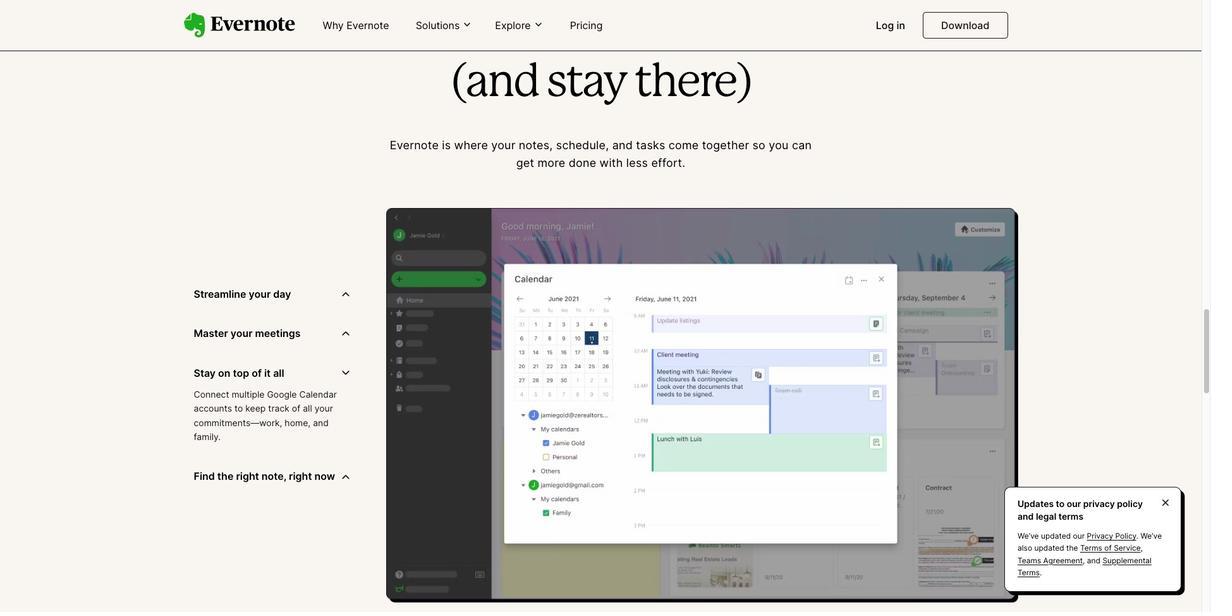 Task type: vqa. For each thing, say whether or not it's contained in the screenshot.
Service
yes



Task type: locate. For each thing, give the bounding box(es) containing it.
1 vertical spatial evernote
[[390, 138, 439, 152]]

.
[[1137, 531, 1139, 541], [1040, 568, 1042, 577]]

0 vertical spatial .
[[1137, 531, 1139, 541]]

1 vertical spatial updated
[[1035, 543, 1065, 553]]

notes,
[[519, 138, 553, 152]]

there)
[[634, 62, 751, 105]]

our inside 'updates to our privacy policy and legal terms'
[[1067, 498, 1082, 509]]

. down teams agreement link
[[1040, 568, 1042, 577]]

and inside terms of service , teams agreement , and
[[1087, 556, 1101, 565]]

in for log
[[897, 19, 906, 32]]

0 vertical spatial of
[[252, 366, 262, 379]]

0 horizontal spatial .
[[1040, 568, 1042, 577]]

all
[[273, 366, 284, 379], [303, 403, 312, 414]]

evernote inside why evernote link
[[347, 19, 389, 32]]

log in link
[[869, 14, 913, 38]]

and down the updates at the bottom right of page
[[1018, 511, 1034, 521]]

home,
[[285, 417, 311, 428]]

1 horizontal spatial to
[[1056, 498, 1065, 509]]

1 horizontal spatial all
[[303, 403, 312, 414]]

,
[[1141, 543, 1143, 553], [1083, 556, 1085, 565]]

updated down legal
[[1041, 531, 1071, 541]]

0 horizontal spatial terms
[[1018, 568, 1040, 577]]

(and stay there)
[[452, 62, 751, 105]]

0 horizontal spatial we've
[[1018, 531, 1039, 541]]

of left 'it'
[[252, 366, 262, 379]]

1 vertical spatial ,
[[1083, 556, 1085, 565]]

meetings
[[255, 327, 301, 340]]

also
[[1018, 543, 1033, 553]]

to
[[235, 403, 243, 414], [1056, 498, 1065, 509]]

and inside evernote is where your notes, schedule, and tasks come together so you can get more done with less effort.
[[613, 138, 633, 152]]

supplemental
[[1103, 556, 1152, 565]]

0 vertical spatial to
[[235, 403, 243, 414]]

get
[[516, 156, 534, 170]]

evernote inside evernote is where your notes, schedule, and tasks come together so you can get more done with less effort.
[[390, 138, 439, 152]]

0 vertical spatial terms
[[1081, 543, 1103, 553]]

. for .
[[1040, 568, 1042, 577]]

evernote
[[347, 19, 389, 32], [390, 138, 439, 152]]

and right home,
[[313, 417, 329, 428]]

we've up also
[[1018, 531, 1039, 541]]

privacy policy link
[[1087, 531, 1137, 541]]

your left day
[[249, 288, 271, 300]]

of up home,
[[292, 403, 301, 414]]

our up terms
[[1067, 498, 1082, 509]]

the down we've updated our privacy policy
[[1067, 543, 1079, 553]]

the inside the . we've also updated the
[[1067, 543, 1079, 553]]

stay
[[194, 366, 216, 379]]

supplemental terms
[[1018, 556, 1152, 577]]

updates to our privacy policy and legal terms
[[1018, 498, 1143, 521]]

1 horizontal spatial of
[[292, 403, 301, 414]]

terms inside terms of service , teams agreement , and
[[1081, 543, 1103, 553]]

2 horizontal spatial the
[[1067, 543, 1079, 553]]

of
[[252, 366, 262, 379], [292, 403, 301, 414], [1105, 543, 1112, 553]]

0 vertical spatial evernote
[[347, 19, 389, 32]]

evernote right why
[[347, 19, 389, 32]]

and
[[613, 138, 633, 152], [313, 417, 329, 428], [1018, 511, 1034, 521], [1087, 556, 1101, 565]]

log in
[[876, 19, 906, 32]]

of inside terms of service , teams agreement , and
[[1105, 543, 1112, 553]]

all inside connect multiple google calendar accounts to keep track of all your commitments—work, home, and family.
[[303, 403, 312, 414]]

the up '(and stay there)'
[[582, 8, 647, 51]]

. inside the . we've also updated the
[[1137, 531, 1139, 541]]

to inside connect multiple google calendar accounts to keep track of all your commitments—work, home, and family.
[[235, 403, 243, 414]]

pricing
[[570, 19, 603, 32]]

1 vertical spatial terms
[[1018, 568, 1040, 577]]

policy
[[1116, 531, 1137, 541]]

0 horizontal spatial all
[[273, 366, 284, 379]]

1 vertical spatial our
[[1073, 531, 1085, 541]]

1 vertical spatial .
[[1040, 568, 1042, 577]]

1 vertical spatial to
[[1056, 498, 1065, 509]]

stay on top image
[[386, 208, 1018, 603]]

you
[[769, 138, 789, 152]]

in right the log
[[897, 19, 906, 32]]

1 horizontal spatial ,
[[1141, 543, 1143, 553]]

1 vertical spatial of
[[292, 403, 301, 414]]

0 vertical spatial all
[[273, 366, 284, 379]]

, down the . we've also updated the
[[1083, 556, 1085, 565]]

google
[[267, 389, 297, 400]]

solutions
[[416, 19, 460, 31]]

updated
[[1041, 531, 1071, 541], [1035, 543, 1065, 553]]

our for privacy
[[1073, 531, 1085, 541]]

right
[[236, 470, 259, 483], [289, 470, 312, 483]]

terms down the privacy
[[1081, 543, 1103, 553]]

with
[[600, 156, 623, 170]]

your right 'where'
[[492, 138, 516, 152]]

calendar
[[299, 389, 337, 400]]

we've right "policy"
[[1141, 531, 1162, 541]]

in right explore
[[537, 8, 574, 51]]

1 horizontal spatial right
[[289, 470, 312, 483]]

2 vertical spatial of
[[1105, 543, 1112, 553]]

privacy
[[1084, 498, 1115, 509]]

1 we've from the left
[[1018, 531, 1039, 541]]

. up service
[[1137, 531, 1139, 541]]

your inside connect multiple google calendar accounts to keep track of all your commitments—work, home, and family.
[[315, 403, 333, 414]]

2 horizontal spatial of
[[1105, 543, 1112, 553]]

0 horizontal spatial in
[[537, 8, 574, 51]]

stay
[[547, 62, 626, 105]]

to up the commitments—work,
[[235, 403, 243, 414]]

your inside evernote is where your notes, schedule, and tasks come together so you can get more done with less effort.
[[492, 138, 516, 152]]

agreement
[[1044, 556, 1083, 565]]

in for get
[[537, 8, 574, 51]]

all right 'it'
[[273, 366, 284, 379]]

0 vertical spatial our
[[1067, 498, 1082, 509]]

we've
[[1018, 531, 1039, 541], [1141, 531, 1162, 541]]

1 horizontal spatial terms
[[1081, 543, 1103, 553]]

terms down teams
[[1018, 568, 1040, 577]]

pricing link
[[563, 14, 610, 38]]

evernote left the "is"
[[390, 138, 439, 152]]

in
[[537, 8, 574, 51], [897, 19, 906, 32]]

0 horizontal spatial evernote
[[347, 19, 389, 32]]

2 we've from the left
[[1141, 531, 1162, 541]]

accounts
[[194, 403, 232, 414]]

service
[[1114, 543, 1141, 553]]

and down the . we've also updated the
[[1087, 556, 1101, 565]]

now
[[315, 470, 335, 483]]

the right find
[[217, 470, 234, 483]]

2 vertical spatial the
[[1067, 543, 1079, 553]]

of down privacy policy link
[[1105, 543, 1112, 553]]

the
[[582, 8, 647, 51], [217, 470, 234, 483], [1067, 543, 1079, 553]]

1 vertical spatial all
[[303, 403, 312, 414]]

0 vertical spatial ,
[[1141, 543, 1143, 553]]

explore button
[[492, 18, 547, 32]]

right left the note, at bottom
[[236, 470, 259, 483]]

1 horizontal spatial .
[[1137, 531, 1139, 541]]

why
[[323, 19, 344, 32]]

where
[[454, 138, 488, 152]]

day
[[273, 288, 291, 300]]

updated up teams agreement link
[[1035, 543, 1065, 553]]

and up with
[[613, 138, 633, 152]]

0 horizontal spatial to
[[235, 403, 243, 414]]

our
[[1067, 498, 1082, 509], [1073, 531, 1085, 541]]

download
[[942, 19, 990, 32]]

updated inside the . we've also updated the
[[1035, 543, 1065, 553]]

0 horizontal spatial ,
[[1083, 556, 1085, 565]]

terms
[[1081, 543, 1103, 553], [1018, 568, 1040, 577]]

. for . we've also updated the
[[1137, 531, 1139, 541]]

all up home,
[[303, 403, 312, 414]]

right left now
[[289, 470, 312, 483]]

0 horizontal spatial right
[[236, 470, 259, 483]]

1 horizontal spatial we've
[[1141, 531, 1162, 541]]

1 horizontal spatial in
[[897, 19, 906, 32]]

to up terms
[[1056, 498, 1065, 509]]

your
[[492, 138, 516, 152], [249, 288, 271, 300], [231, 327, 253, 340], [315, 403, 333, 414]]

your down calendar
[[315, 403, 333, 414]]

effort.
[[652, 156, 686, 170]]

1 horizontal spatial evernote
[[390, 138, 439, 152]]

1 vertical spatial the
[[217, 470, 234, 483]]

tasks
[[636, 138, 666, 152]]

get
[[459, 8, 529, 51]]

our up terms of service , teams agreement , and
[[1073, 531, 1085, 541]]

, up supplemental
[[1141, 543, 1143, 553]]

1 horizontal spatial the
[[582, 8, 647, 51]]



Task type: describe. For each thing, give the bounding box(es) containing it.
multiple
[[232, 389, 265, 400]]

terms
[[1059, 511, 1084, 521]]

to inside 'updates to our privacy policy and legal terms'
[[1056, 498, 1065, 509]]

streamline
[[194, 288, 246, 300]]

together
[[702, 138, 750, 152]]

1 right from the left
[[236, 470, 259, 483]]

schedule,
[[556, 138, 609, 152]]

note,
[[262, 470, 287, 483]]

flow
[[655, 8, 743, 51]]

our for privacy
[[1067, 498, 1082, 509]]

find
[[194, 470, 215, 483]]

is
[[442, 138, 451, 152]]

keep
[[245, 403, 266, 414]]

0 vertical spatial updated
[[1041, 531, 1071, 541]]

commitments—work,
[[194, 417, 282, 428]]

solutions button
[[412, 18, 476, 32]]

it
[[264, 366, 271, 379]]

download link
[[923, 12, 1008, 39]]

master
[[194, 327, 228, 340]]

your right master
[[231, 327, 253, 340]]

why evernote link
[[315, 14, 397, 38]]

we've inside the . we've also updated the
[[1141, 531, 1162, 541]]

more
[[538, 156, 566, 170]]

log
[[876, 19, 894, 32]]

track
[[268, 403, 290, 414]]

why evernote
[[323, 19, 389, 32]]

(and
[[452, 62, 539, 105]]

supplemental terms link
[[1018, 556, 1152, 577]]

so
[[753, 138, 766, 152]]

and inside connect multiple google calendar accounts to keep track of all your commitments—work, home, and family.
[[313, 417, 329, 428]]

legal
[[1036, 511, 1057, 521]]

updates
[[1018, 498, 1054, 509]]

on
[[218, 366, 231, 379]]

connect
[[194, 389, 229, 400]]

come
[[669, 138, 699, 152]]

0 horizontal spatial the
[[217, 470, 234, 483]]

we've updated our privacy policy
[[1018, 531, 1137, 541]]

find the right note, right now
[[194, 470, 335, 483]]

policy
[[1118, 498, 1143, 509]]

terms of service , teams agreement , and
[[1018, 543, 1143, 565]]

terms of service link
[[1081, 543, 1141, 553]]

get in the flow
[[459, 8, 743, 51]]

evernote logo image
[[184, 13, 295, 38]]

streamline your day
[[194, 288, 291, 300]]

privacy
[[1087, 531, 1114, 541]]

terms inside supplemental terms
[[1018, 568, 1040, 577]]

family.
[[194, 431, 221, 442]]

connect multiple google calendar accounts to keep track of all your commitments—work, home, and family.
[[194, 389, 337, 442]]

master your meetings
[[194, 327, 301, 340]]

0 vertical spatial the
[[582, 8, 647, 51]]

and inside 'updates to our privacy policy and legal terms'
[[1018, 511, 1034, 521]]

done
[[569, 156, 597, 170]]

evernote is where your notes, schedule, and tasks come together so you can get more done with less effort.
[[390, 138, 812, 170]]

2 right from the left
[[289, 470, 312, 483]]

teams
[[1018, 556, 1042, 565]]

0 horizontal spatial of
[[252, 366, 262, 379]]

top
[[233, 366, 249, 379]]

of inside connect multiple google calendar accounts to keep track of all your commitments—work, home, and family.
[[292, 403, 301, 414]]

. we've also updated the
[[1018, 531, 1162, 553]]

less
[[627, 156, 648, 170]]

explore
[[495, 19, 531, 31]]

stay on top of it all
[[194, 366, 284, 379]]

can
[[792, 138, 812, 152]]

teams agreement link
[[1018, 556, 1083, 565]]



